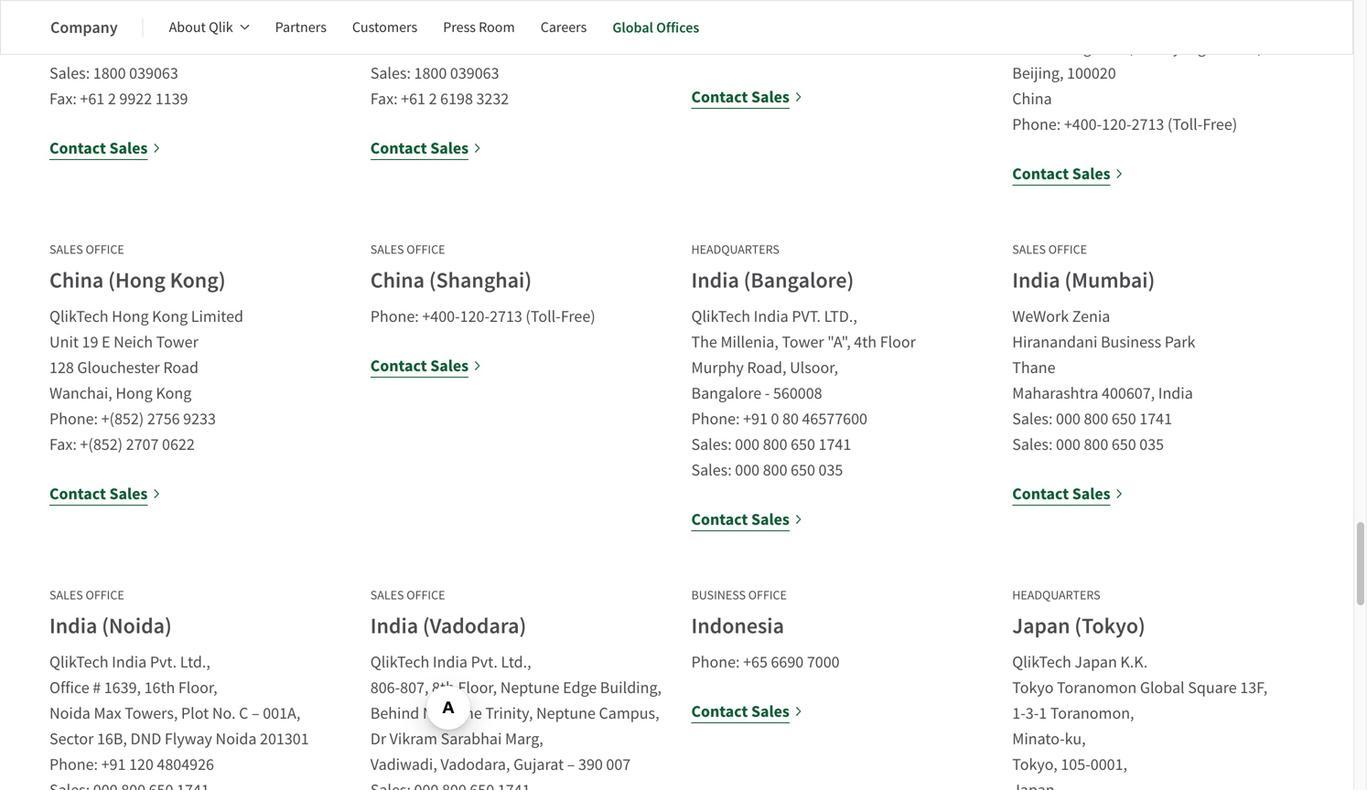 Task type: describe. For each thing, give the bounding box(es) containing it.
tokyo
[[1013, 678, 1054, 699]]

contact sales link for fax: +61 2 6198 3232
[[370, 136, 483, 161]]

australia phone: +61 2 6263 5200 sales: 1800 039063 fax: +61 2 6198 3232
[[370, 11, 530, 109]]

(toll- inside huanzhong road, chaoyang district, beijing, 100020 china phone: +400-120-2713 (toll-free)
[[1168, 114, 1203, 135]]

c
[[239, 704, 248, 725]]

#
[[93, 678, 101, 699]]

120- inside huanzhong road, chaoyang district, beijing, 100020 china phone: +400-120-2713 (toll-free)
[[1102, 114, 1132, 135]]

6690
[[771, 652, 804, 673]]

sales inside sales office china (shanghai)
[[370, 242, 404, 258]]

1 vertical spatial 9922
[[119, 88, 152, 109]]

2707
[[126, 434, 159, 455]]

+400- inside huanzhong road, chaoyang district, beijing, 100020 china phone: +400-120-2713 (toll-free)
[[1064, 114, 1102, 135]]

headquarters japan (tokyo)
[[1013, 588, 1146, 641]]

100020
[[1067, 63, 1116, 84]]

039063 inside phone: +61 3 8614 1300 sales: 1800 039063
[[771, 37, 820, 58]]

+65
[[743, 652, 768, 673]]

neptune up trinity, on the bottom of page
[[500, 678, 560, 699]]

partners
[[275, 18, 327, 37]]

sales office china (hong kong)
[[49, 242, 226, 295]]

tower inside qliktech india pvt. ltd., the millenia, tower "a", 4th floor murphy road, ulsoor, bangalore - 560008 phone: +91 0 80 46577600 sales: 000 800 650 1741 sales: 000 800 650 035
[[782, 332, 824, 353]]

offices
[[656, 18, 700, 37]]

partners link
[[275, 5, 327, 49]]

(mumbai)
[[1065, 266, 1155, 295]]

6263
[[462, 37, 494, 58]]

sales: inside phone: +61 3 8614 1300 sales: 1800 039063
[[692, 37, 732, 58]]

16th
[[144, 678, 175, 699]]

400607,
[[1102, 383, 1155, 404]]

global offices
[[613, 18, 700, 37]]

beijing,
[[1013, 63, 1064, 84]]

careers link
[[541, 5, 587, 49]]

1 vertical spatial +(852)
[[80, 434, 123, 455]]

pvt. for (vadodara)
[[471, 652, 498, 673]]

headquarters india (bangalore)
[[692, 242, 854, 295]]

8614
[[783, 11, 815, 33]]

edge
[[563, 678, 597, 699]]

8th
[[432, 678, 455, 699]]

contact for sales office china (shanghai)
[[370, 355, 427, 377]]

contact sales for fax: +61 2 9922 1139
[[49, 137, 148, 159]]

sales office india (vadodara)
[[370, 588, 527, 641]]

ltd., for india (noida)
[[180, 652, 210, 673]]

9233
[[183, 409, 216, 430]]

– inside the qliktech india pvt. ltd., office # 1639, 16th floor, noida max towers, plot no. c – 001a, sector 16b, dnd flyway noida 201301 phone: +91 120 4804926
[[252, 704, 260, 725]]

16b,
[[97, 729, 127, 750]]

phone: +400-120-2713 (toll-free)
[[370, 306, 596, 327]]

0001,
[[1091, 755, 1128, 776]]

contact for business office indonesia
[[692, 701, 748, 723]]

+91 inside qliktech india pvt. ltd., the millenia, tower "a", 4th floor murphy road, ulsoor, bangalore - 560008 phone: +91 0 80 46577600 sales: 000 800 650 1741 sales: 000 800 650 035
[[743, 409, 768, 430]]

3
[[771, 11, 779, 33]]

e
[[102, 332, 110, 353]]

minato-
[[1013, 729, 1065, 750]]

customers
[[352, 18, 418, 37]]

wanchai,
[[49, 383, 112, 404]]

india inside qliktech india pvt. ltd., 806-807, 8th floor, neptune edge building, behind neptune trinity, neptune campus, dr vikram sarabhai marg, vadiwadi, vadodara, gujarat – 390 007
[[433, 652, 468, 673]]

"a",
[[828, 332, 851, 353]]

contact sales link for business office indonesia
[[692, 699, 804, 725]]

sales office india (noida)
[[49, 588, 172, 641]]

0
[[771, 409, 779, 430]]

zenia
[[1073, 306, 1111, 327]]

contact sales for business office indonesia
[[692, 701, 790, 723]]

about
[[169, 18, 206, 37]]

china for china (shanghai)
[[370, 266, 425, 295]]

contact for headquarters india (bangalore)
[[692, 509, 748, 531]]

contact sales for headquarters india (bangalore)
[[692, 509, 790, 531]]

bangalore
[[692, 383, 762, 404]]

contact sales link for sales office china (hong kong)
[[49, 482, 161, 507]]

0 horizontal spatial (toll-
[[526, 306, 561, 327]]

about qlik
[[169, 18, 233, 37]]

floor
[[880, 332, 916, 353]]

+61 left 6198
[[401, 88, 426, 109]]

007
[[606, 755, 631, 776]]

business inside wework zenia hiranandani business park thane maharashtra 400607, india sales: 000 800 650 1741 sales: 000 800 650 035
[[1101, 332, 1162, 353]]

phone: inside the qliktech india pvt. ltd., office # 1639, 16th floor, noida max towers, plot no. c – 001a, sector 16b, dnd flyway noida 201301 phone: +91 120 4804926
[[49, 755, 98, 776]]

sector
[[49, 729, 94, 750]]

fax: inside qliktech hong kong limited unit 19 e neich tower 128 glouchester road wanchai, hong kong phone: +(852) 2756 9233 fax: +(852) 2707 0622
[[49, 434, 77, 455]]

vadiwadi,
[[370, 755, 437, 776]]

1639,
[[104, 678, 141, 699]]

3232
[[476, 88, 509, 109]]

indonesia
[[692, 612, 784, 641]]

4th
[[854, 332, 877, 353]]

office for (mumbai)
[[1049, 242, 1087, 258]]

qliktech india pvt. ltd., 806-807, 8th floor, neptune edge building, behind neptune trinity, neptune campus, dr vikram sarabhai marg, vadiwadi, vadodara, gujarat – 390 007
[[370, 652, 662, 776]]

035 inside wework zenia hiranandani business park thane maharashtra 400607, india sales: 000 800 650 1741 sales: 000 800 650 035
[[1140, 434, 1164, 455]]

qliktech india pvt. ltd., the millenia, tower "a", 4th floor murphy road, ulsoor, bangalore - 560008 phone: +91 0 80 46577600 sales: 000 800 650 1741 sales: 000 800 650 035
[[692, 306, 916, 481]]

district,
[[1210, 37, 1262, 58]]

1
[[1039, 704, 1047, 725]]

australia for australia phone: +61 2 6263 5200 sales: 1800 039063 fax: +61 2 6198 3232
[[370, 11, 431, 33]]

fax: for fax: +61 2 9922 1139
[[49, 88, 77, 109]]

careers
[[541, 18, 587, 37]]

(bangalore)
[[744, 266, 854, 295]]

phone: inside qliktech hong kong limited unit 19 e neich tower 128 glouchester road wanchai, hong kong phone: +(852) 2756 9233 fax: +(852) 2707 0622
[[49, 409, 98, 430]]

toranomon,
[[1051, 704, 1135, 725]]

contact for sales office china (hong kong)
[[49, 483, 106, 505]]

807,
[[400, 678, 429, 699]]

max
[[94, 704, 121, 725]]

thane
[[1013, 358, 1056, 379]]

australia for australia phone: +61 2 9922 1138 sales: 1800 039063 fax: +61 2 9922 1139
[[49, 11, 110, 33]]

2 left 6198
[[429, 88, 437, 109]]

sales inside 'sales office china (hong kong)'
[[49, 242, 83, 258]]

0 horizontal spatial free)
[[561, 306, 596, 327]]

806-
[[370, 678, 400, 699]]

0 vertical spatial +(852)
[[101, 409, 144, 430]]

0 horizontal spatial noida
[[49, 704, 91, 725]]

1 vertical spatial 2713
[[490, 306, 523, 327]]

about qlik link
[[169, 5, 250, 49]]

1-
[[1013, 704, 1026, 725]]

2 down press
[[450, 37, 458, 58]]

contact sales for phone: +400-120-2713 (toll-free)
[[1013, 163, 1111, 185]]

7000
[[807, 652, 840, 673]]

contact for fax: +61 2 9922 1139
[[49, 137, 106, 159]]

contact sales for sales office india (mumbai)
[[1013, 483, 1111, 505]]

india inside qliktech india pvt. ltd., the millenia, tower "a", 4th floor murphy road, ulsoor, bangalore - 560008 phone: +91 0 80 46577600 sales: 000 800 650 1741 sales: 000 800 650 035
[[754, 306, 789, 327]]

no.
[[212, 704, 236, 725]]

flyway
[[165, 729, 212, 750]]

limited
[[191, 306, 243, 327]]

+61 down company on the top
[[80, 88, 105, 109]]

india inside sales office india (mumbai)
[[1013, 266, 1061, 295]]

contact sales for sales office china (hong kong)
[[49, 483, 148, 505]]

+61 down press
[[422, 37, 447, 58]]

1300
[[819, 11, 851, 33]]

-
[[765, 383, 770, 404]]

6198
[[440, 88, 473, 109]]

19
[[82, 332, 98, 353]]

1800 for phone: +61 2 6263 5200
[[414, 63, 447, 84]]

039063 for phone: +61 2 6263 5200
[[450, 63, 499, 84]]

contact sales link for headquarters india (bangalore)
[[692, 507, 804, 533]]

sales office india (mumbai)
[[1013, 242, 1155, 295]]

global inside company menu bar
[[613, 18, 653, 37]]

1139
[[155, 88, 188, 109]]

neptune down 8th
[[423, 704, 482, 725]]

square
[[1188, 678, 1237, 699]]

chaoyang
[[1138, 37, 1206, 58]]

office for (hong
[[86, 242, 124, 258]]

(tokyo)
[[1075, 612, 1146, 641]]

1741 inside wework zenia hiranandani business park thane maharashtra 400607, india sales: 000 800 650 1741 sales: 000 800 650 035
[[1140, 409, 1173, 430]]

128
[[49, 358, 74, 379]]

sales inside sales office india (mumbai)
[[1013, 242, 1046, 258]]

0 horizontal spatial 120-
[[460, 306, 490, 327]]

035 inside qliktech india pvt. ltd., the millenia, tower "a", 4th floor murphy road, ulsoor, bangalore - 560008 phone: +91 0 80 46577600 sales: 000 800 650 1741 sales: 000 800 650 035
[[819, 460, 843, 481]]

0 vertical spatial hong
[[112, 306, 149, 327]]

floor, inside qliktech india pvt. ltd., 806-807, 8th floor, neptune edge building, behind neptune trinity, neptune campus, dr vikram sarabhai marg, vadiwadi, vadodara, gujarat – 390 007
[[458, 678, 497, 699]]

wework zenia hiranandani business park thane maharashtra 400607, india sales: 000 800 650 1741 sales: 000 800 650 035
[[1013, 306, 1196, 455]]

global inside qliktech japan k.k. tokyo toranomon global square 13f, 1-3-1 toranomon, minato-ku, tokyo, 105-0001,
[[1140, 678, 1185, 699]]

pvt.
[[792, 306, 821, 327]]

1 vertical spatial +400-
[[422, 306, 460, 327]]

behind
[[370, 704, 420, 725]]

phone: +65 6690 7000
[[692, 652, 840, 673]]

sales: inside the australia phone: +61 2 9922 1138 sales: 1800 039063 fax: +61 2 9922 1139
[[49, 63, 90, 84]]

039063 for phone: +61 2 9922 1138
[[129, 63, 178, 84]]



Task type: locate. For each thing, give the bounding box(es) containing it.
headquarters up (bangalore)
[[692, 242, 780, 258]]

(hong
[[108, 266, 165, 295]]

2 horizontal spatial china
[[1013, 88, 1052, 109]]

1800 inside phone: +61 3 8614 1300 sales: 1800 039063
[[735, 37, 768, 58]]

1800 inside the australia phone: +61 2 9922 1138 sales: 1800 039063 fax: +61 2 9922 1139
[[93, 63, 126, 84]]

0 horizontal spatial headquarters
[[692, 242, 780, 258]]

office
[[86, 242, 124, 258], [407, 242, 445, 258], [1049, 242, 1087, 258], [86, 588, 124, 604], [407, 588, 445, 604], [749, 588, 787, 604], [49, 678, 89, 699]]

fax:
[[49, 88, 77, 109], [370, 88, 398, 109], [49, 434, 77, 455]]

1 horizontal spatial noida
[[216, 729, 257, 750]]

japan for k.k.
[[1075, 652, 1117, 673]]

001a,
[[263, 704, 301, 725]]

ltd., up plot on the bottom left
[[180, 652, 210, 673]]

2 horizontal spatial 039063
[[771, 37, 820, 58]]

tokyo,
[[1013, 755, 1058, 776]]

sales office china (shanghai)
[[370, 242, 532, 295]]

2 tower from the left
[[782, 332, 824, 353]]

0 horizontal spatial japan
[[1013, 612, 1071, 641]]

india inside the qliktech india pvt. ltd., office # 1639, 16th floor, noida max towers, plot no. c – 001a, sector 16b, dnd flyway noida 201301 phone: +91 120 4804926
[[112, 652, 147, 673]]

contact for phone: +400-120-2713 (toll-free)
[[1013, 163, 1069, 185]]

qliktech inside qliktech india pvt. ltd., the millenia, tower "a", 4th floor murphy road, ulsoor, bangalore - 560008 phone: +91 0 80 46577600 sales: 000 800 650 1741 sales: 000 800 650 035
[[692, 306, 751, 327]]

13f,
[[1241, 678, 1268, 699]]

1 vertical spatial hong
[[116, 383, 153, 404]]

+91
[[743, 409, 768, 430], [101, 755, 126, 776]]

marg,
[[505, 729, 544, 750]]

0 vertical spatial –
[[252, 704, 260, 725]]

0 horizontal spatial business
[[692, 588, 746, 604]]

contact sales link for sales office china (shanghai)
[[370, 353, 483, 379]]

2713 down "(shanghai)"
[[490, 306, 523, 327]]

fax: down wanchai,
[[49, 434, 77, 455]]

headquarters inside headquarters japan (tokyo)
[[1013, 588, 1101, 604]]

building,
[[600, 678, 662, 699]]

9922 left the 1138
[[141, 37, 173, 58]]

phone: inside the australia phone: +61 2 9922 1138 sales: 1800 039063 fax: +61 2 9922 1139
[[49, 37, 98, 58]]

0 horizontal spatial floor,
[[178, 678, 217, 699]]

noida down c
[[216, 729, 257, 750]]

1 horizontal spatial 1800
[[414, 63, 447, 84]]

– right c
[[252, 704, 260, 725]]

1 vertical spatial free)
[[561, 306, 596, 327]]

qliktech inside qliktech india pvt. ltd., 806-807, 8th floor, neptune edge building, behind neptune trinity, neptune campus, dr vikram sarabhai marg, vadiwadi, vadodara, gujarat – 390 007
[[370, 652, 430, 673]]

0 vertical spatial global
[[613, 18, 653, 37]]

china left "(shanghai)"
[[370, 266, 425, 295]]

kong up neich
[[152, 306, 188, 327]]

floor, right 8th
[[458, 678, 497, 699]]

+(852) left 2707
[[80, 434, 123, 455]]

headquarters inside 'headquarters india (bangalore)'
[[692, 242, 780, 258]]

maharashtra
[[1013, 383, 1099, 404]]

0 vertical spatial 9922
[[141, 37, 173, 58]]

1 horizontal spatial 1741
[[1140, 409, 1173, 430]]

australia inside the australia phone: +61 2 9922 1138 sales: 1800 039063 fax: +61 2 9922 1139
[[49, 11, 110, 33]]

1 vertical spatial japan
[[1075, 652, 1117, 673]]

9922 left the 1139
[[119, 88, 152, 109]]

pvt.
[[150, 652, 177, 673], [471, 652, 498, 673]]

120- down "(shanghai)"
[[460, 306, 490, 327]]

plot
[[181, 704, 209, 725]]

phone: inside the australia phone: +61 2 6263 5200 sales: 1800 039063 fax: +61 2 6198 3232
[[370, 37, 419, 58]]

1800 inside the australia phone: +61 2 6263 5200 sales: 1800 039063 fax: +61 2 6198 3232
[[414, 63, 447, 84]]

floor,
[[178, 678, 217, 699], [458, 678, 497, 699]]

1 horizontal spatial japan
[[1075, 652, 1117, 673]]

2
[[129, 37, 137, 58], [450, 37, 458, 58], [108, 88, 116, 109], [429, 88, 437, 109]]

dr
[[370, 729, 386, 750]]

2756
[[147, 409, 180, 430]]

sales inside "sales office india (noida)"
[[49, 588, 83, 604]]

0 vertical spatial 1741
[[1140, 409, 1173, 430]]

1 vertical spatial 035
[[819, 460, 843, 481]]

sarabhai
[[441, 729, 502, 750]]

1 horizontal spatial free)
[[1203, 114, 1238, 135]]

office up (mumbai) on the right of page
[[1049, 242, 1087, 258]]

office inside sales office india (mumbai)
[[1049, 242, 1087, 258]]

2 left the 1139
[[108, 88, 116, 109]]

phone: +61 3 8614 1300 sales: 1800 039063
[[692, 11, 851, 58]]

pvt. inside qliktech india pvt. ltd., 806-807, 8th floor, neptune edge building, behind neptune trinity, neptune campus, dr vikram sarabhai marg, vadiwadi, vadodara, gujarat – 390 007
[[471, 652, 498, 673]]

india inside wework zenia hiranandani business park thane maharashtra 400607, india sales: 000 800 650 1741 sales: 000 800 650 035
[[1159, 383, 1193, 404]]

tower up road at the left top of the page
[[156, 332, 198, 353]]

1800
[[735, 37, 768, 58], [93, 63, 126, 84], [414, 63, 447, 84]]

1 horizontal spatial 035
[[1140, 434, 1164, 455]]

contact sales for fax: +61 2 6198 3232
[[370, 137, 469, 159]]

vadodara,
[[441, 755, 510, 776]]

80
[[783, 409, 799, 430]]

phone: inside huanzhong road, chaoyang district, beijing, 100020 china phone: +400-120-2713 (toll-free)
[[1013, 114, 1061, 135]]

000
[[1056, 409, 1081, 430], [735, 434, 760, 455], [1056, 434, 1081, 455], [735, 460, 760, 481]]

office inside sales office china (shanghai)
[[407, 242, 445, 258]]

1 vertical spatial (toll-
[[526, 306, 561, 327]]

0 horizontal spatial pvt.
[[150, 652, 177, 673]]

free) inside huanzhong road, chaoyang district, beijing, 100020 china phone: +400-120-2713 (toll-free)
[[1203, 114, 1238, 135]]

qliktech inside the qliktech india pvt. ltd., office # 1639, 16th floor, noida max towers, plot no. c – 001a, sector 16b, dnd flyway noida 201301 phone: +91 120 4804926
[[49, 652, 109, 673]]

sales
[[751, 86, 790, 108], [109, 137, 148, 159], [430, 137, 469, 159], [1073, 163, 1111, 185], [49, 242, 83, 258], [370, 242, 404, 258], [1013, 242, 1046, 258], [430, 355, 469, 377], [109, 483, 148, 505], [1073, 483, 1111, 505], [751, 509, 790, 531], [49, 588, 83, 604], [370, 588, 404, 604], [751, 701, 790, 723]]

glouchester
[[77, 358, 160, 379]]

india up 806-
[[370, 612, 418, 641]]

press
[[443, 18, 476, 37]]

1 horizontal spatial +91
[[743, 409, 768, 430]]

business down 'zenia'
[[1101, 332, 1162, 353]]

(vadodara)
[[423, 612, 527, 641]]

1741 down 400607,
[[1140, 409, 1173, 430]]

1 horizontal spatial global
[[1140, 678, 1185, 699]]

1 vertical spatial 120-
[[460, 306, 490, 327]]

office left the #
[[49, 678, 89, 699]]

1 horizontal spatial tower
[[782, 332, 824, 353]]

+61 left 3
[[743, 11, 768, 33]]

k.k.
[[1121, 652, 1148, 673]]

2 pvt. from the left
[[471, 652, 498, 673]]

ltd., inside qliktech india pvt. ltd., 806-807, 8th floor, neptune edge building, behind neptune trinity, neptune campus, dr vikram sarabhai marg, vadiwadi, vadodara, gujarat – 390 007
[[501, 652, 531, 673]]

+400- down 100020 at right
[[1064, 114, 1102, 135]]

japan up toranomon
[[1075, 652, 1117, 673]]

0 vertical spatial +400-
[[1064, 114, 1102, 135]]

0 vertical spatial road,
[[1095, 37, 1135, 58]]

australia
[[49, 11, 110, 33], [370, 11, 431, 33]]

india up 1639,
[[112, 652, 147, 673]]

towers,
[[125, 704, 178, 725]]

hong down glouchester
[[116, 383, 153, 404]]

1 vertical spatial headquarters
[[1013, 588, 1101, 604]]

india up millenia,
[[754, 306, 789, 327]]

wework
[[1013, 306, 1069, 327]]

japan inside qliktech japan k.k. tokyo toranomon global square 13f, 1-3-1 toranomon, minato-ku, tokyo, 105-0001,
[[1075, 652, 1117, 673]]

noida
[[49, 704, 91, 725], [216, 729, 257, 750]]

1 horizontal spatial (toll-
[[1168, 114, 1203, 135]]

035
[[1140, 434, 1164, 455], [819, 460, 843, 481]]

office inside 'sales office china (hong kong)'
[[86, 242, 124, 258]]

headquarters for japan
[[1013, 588, 1101, 604]]

035 down 400607,
[[1140, 434, 1164, 455]]

road
[[163, 358, 199, 379]]

2 australia from the left
[[370, 11, 431, 33]]

1 horizontal spatial pvt.
[[471, 652, 498, 673]]

46577600
[[802, 409, 868, 430]]

390
[[579, 755, 603, 776]]

china down beijing,
[[1013, 88, 1052, 109]]

china left (hong
[[49, 266, 104, 295]]

1 horizontal spatial 039063
[[450, 63, 499, 84]]

japan for (tokyo)
[[1013, 612, 1071, 641]]

1 vertical spatial road,
[[747, 358, 787, 379]]

china for china (hong kong)
[[49, 266, 104, 295]]

ltd.,
[[824, 306, 858, 327]]

contact sales link
[[692, 84, 804, 110], [49, 136, 161, 161], [370, 136, 483, 161], [1013, 161, 1125, 187], [370, 353, 483, 379], [49, 482, 161, 507], [1013, 482, 1125, 507], [692, 507, 804, 533], [692, 699, 804, 725]]

2 right company on the top
[[129, 37, 137, 58]]

office for (noida)
[[86, 588, 124, 604]]

0 horizontal spatial 2713
[[490, 306, 523, 327]]

global
[[613, 18, 653, 37], [1140, 678, 1185, 699]]

qliktech for india (noida)
[[49, 652, 109, 673]]

india right 400607,
[[1159, 383, 1193, 404]]

phone: inside qliktech india pvt. ltd., the millenia, tower "a", 4th floor murphy road, ulsoor, bangalore - 560008 phone: +91 0 80 46577600 sales: 000 800 650 1741 sales: 000 800 650 035
[[692, 409, 740, 430]]

china inside 'sales office china (hong kong)'
[[49, 266, 104, 295]]

pvt. for (noida)
[[150, 652, 177, 673]]

+91 inside the qliktech india pvt. ltd., office # 1639, 16th floor, noida max towers, plot no. c – 001a, sector 16b, dnd flyway noida 201301 phone: +91 120 4804926
[[101, 755, 126, 776]]

fax: down company on the top
[[49, 88, 77, 109]]

india left the (noida)
[[49, 612, 97, 641]]

039063 inside the australia phone: +61 2 6263 5200 sales: 1800 039063 fax: +61 2 6198 3232
[[450, 63, 499, 84]]

+61 inside phone: +61 3 8614 1300 sales: 1800 039063
[[743, 11, 768, 33]]

0 vertical spatial free)
[[1203, 114, 1238, 135]]

qliktech
[[49, 306, 109, 327], [692, 306, 751, 327], [49, 652, 109, 673], [370, 652, 430, 673], [1013, 652, 1072, 673]]

qliktech up 'the'
[[692, 306, 751, 327]]

office up (vadodara)
[[407, 588, 445, 604]]

1 vertical spatial global
[[1140, 678, 1185, 699]]

fax: for fax: +61 2 6198 3232
[[370, 88, 398, 109]]

pvt. inside the qliktech india pvt. ltd., office # 1639, 16th floor, noida max towers, plot no. c – 001a, sector 16b, dnd flyway noida 201301 phone: +91 120 4804926
[[150, 652, 177, 673]]

(toll- down chaoyang
[[1168, 114, 1203, 135]]

0 vertical spatial kong
[[152, 306, 188, 327]]

free)
[[1203, 114, 1238, 135], [561, 306, 596, 327]]

039063 inside the australia phone: +61 2 9922 1138 sales: 1800 039063 fax: +61 2 9922 1139
[[129, 63, 178, 84]]

1 horizontal spatial business
[[1101, 332, 1162, 353]]

qliktech inside qliktech hong kong limited unit 19 e neich tower 128 glouchester road wanchai, hong kong phone: +(852) 2756 9233 fax: +(852) 2707 0622
[[49, 306, 109, 327]]

+400- down sales office china (shanghai)
[[422, 306, 460, 327]]

office for (vadodara)
[[407, 588, 445, 604]]

1 vertical spatial noida
[[216, 729, 257, 750]]

qliktech for japan (tokyo)
[[1013, 652, 1072, 673]]

india up 8th
[[433, 652, 468, 673]]

1 horizontal spatial ltd.,
[[501, 652, 531, 673]]

sales inside the sales office india (vadodara)
[[370, 588, 404, 604]]

0 vertical spatial 035
[[1140, 434, 1164, 455]]

contact sales link for fax: +61 2 9922 1139
[[49, 136, 161, 161]]

floor, inside the qliktech india pvt. ltd., office # 1639, 16th floor, noida max towers, plot no. c – 001a, sector 16b, dnd flyway noida 201301 phone: +91 120 4804926
[[178, 678, 217, 699]]

headquarters for india
[[692, 242, 780, 258]]

contact sales for sales office china (shanghai)
[[370, 355, 469, 377]]

0 horizontal spatial +400-
[[422, 306, 460, 327]]

australia inside the australia phone: +61 2 6263 5200 sales: 1800 039063 fax: +61 2 6198 3232
[[370, 11, 431, 33]]

office up "(shanghai)"
[[407, 242, 445, 258]]

0 horizontal spatial ltd.,
[[180, 652, 210, 673]]

800
[[1084, 409, 1109, 430], [763, 434, 788, 455], [1084, 434, 1109, 455], [763, 460, 788, 481]]

650
[[1112, 409, 1137, 430], [791, 434, 816, 455], [1112, 434, 1137, 455], [791, 460, 816, 481]]

1741
[[1140, 409, 1173, 430], [819, 434, 852, 455]]

company
[[50, 16, 118, 38]]

0 vertical spatial business
[[1101, 332, 1162, 353]]

1 horizontal spatial headquarters
[[1013, 588, 1101, 604]]

business office indonesia
[[692, 588, 787, 641]]

japan inside headquarters japan (tokyo)
[[1013, 612, 1071, 641]]

0 horizontal spatial 035
[[819, 460, 843, 481]]

0 horizontal spatial 039063
[[129, 63, 178, 84]]

1 pvt. from the left
[[150, 652, 177, 673]]

india inside the sales office india (vadodara)
[[370, 612, 418, 641]]

press room
[[443, 18, 515, 37]]

039063 up the 1139
[[129, 63, 178, 84]]

0 horizontal spatial tower
[[156, 332, 198, 353]]

toranomon
[[1057, 678, 1137, 699]]

+91 down 16b,
[[101, 755, 126, 776]]

china inside huanzhong road, chaoyang district, beijing, 100020 china phone: +400-120-2713 (toll-free)
[[1013, 88, 1052, 109]]

1741 down 46577600
[[819, 434, 852, 455]]

ltd., inside the qliktech india pvt. ltd., office # 1639, 16th floor, noida max towers, plot no. c – 001a, sector 16b, dnd flyway noida 201301 phone: +91 120 4804926
[[180, 652, 210, 673]]

0 horizontal spatial +91
[[101, 755, 126, 776]]

room
[[479, 18, 515, 37]]

neptune down edge on the bottom
[[536, 704, 596, 725]]

india inside "sales office india (noida)"
[[49, 612, 97, 641]]

business inside business office indonesia
[[692, 588, 746, 604]]

pvt. down (vadodara)
[[471, 652, 498, 673]]

qliktech up tokyo
[[1013, 652, 1072, 673]]

1 horizontal spatial floor,
[[458, 678, 497, 699]]

ku,
[[1065, 729, 1086, 750]]

floor, up plot on the bottom left
[[178, 678, 217, 699]]

hong up neich
[[112, 306, 149, 327]]

0 horizontal spatial china
[[49, 266, 104, 295]]

contact for fax: +61 2 6198 3232
[[370, 137, 427, 159]]

global left offices
[[613, 18, 653, 37]]

2713 down chaoyang
[[1132, 114, 1165, 135]]

contact sales link for sales office india (mumbai)
[[1013, 482, 1125, 507]]

office inside the sales office india (vadodara)
[[407, 588, 445, 604]]

office inside "sales office india (noida)"
[[86, 588, 124, 604]]

1 horizontal spatial –
[[567, 755, 575, 776]]

noida up sector
[[49, 704, 91, 725]]

2 ltd., from the left
[[501, 652, 531, 673]]

road,
[[1095, 37, 1135, 58], [747, 358, 787, 379]]

office up the (noida)
[[86, 588, 124, 604]]

ltd., up trinity, on the bottom of page
[[501, 652, 531, 673]]

qliktech india pvt. ltd., office # 1639, 16th floor, noida max towers, plot no. c – 001a, sector 16b, dnd flyway noida 201301 phone: +91 120 4804926
[[49, 652, 309, 776]]

1 vertical spatial –
[[567, 755, 575, 776]]

qliktech up 19
[[49, 306, 109, 327]]

contact sales link for phone: +400-120-2713 (toll-free)
[[1013, 161, 1125, 187]]

039063 down '8614'
[[771, 37, 820, 58]]

unit
[[49, 332, 79, 353]]

1 tower from the left
[[156, 332, 198, 353]]

qliktech inside qliktech japan k.k. tokyo toranomon global square 13f, 1-3-1 toranomon, minato-ku, tokyo, 105-0001,
[[1013, 652, 1072, 673]]

japan up tokyo
[[1013, 612, 1071, 641]]

1 australia from the left
[[49, 11, 110, 33]]

qliktech japan k.k. tokyo toranomon global square 13f, 1-3-1 toranomon, minato-ku, tokyo, 105-0001,
[[1013, 652, 1268, 776]]

0 vertical spatial 2713
[[1132, 114, 1165, 135]]

neich
[[114, 332, 153, 353]]

+(852) up 2707
[[101, 409, 144, 430]]

1 vertical spatial +91
[[101, 755, 126, 776]]

sales: inside the australia phone: +61 2 6263 5200 sales: 1800 039063 fax: +61 2 6198 3232
[[370, 63, 411, 84]]

1 vertical spatial 1741
[[819, 434, 852, 455]]

0 vertical spatial (toll-
[[1168, 114, 1203, 135]]

+91 left 0
[[743, 409, 768, 430]]

– inside qliktech india pvt. ltd., 806-807, 8th floor, neptune edge building, behind neptune trinity, neptune campus, dr vikram sarabhai marg, vadiwadi, vadodara, gujarat – 390 007
[[567, 755, 575, 776]]

120
[[129, 755, 154, 776]]

039063 down 6263
[[450, 63, 499, 84]]

road, inside qliktech india pvt. ltd., the millenia, tower "a", 4th floor murphy road, ulsoor, bangalore - 560008 phone: +91 0 80 46577600 sales: 000 800 650 1741 sales: 000 800 650 035
[[747, 358, 787, 379]]

(toll- down "(shanghai)"
[[526, 306, 561, 327]]

office inside the qliktech india pvt. ltd., office # 1639, 16th floor, noida max towers, plot no. c – 001a, sector 16b, dnd flyway noida 201301 phone: +91 120 4804926
[[49, 678, 89, 699]]

qlik
[[209, 18, 233, 37]]

(shanghai)
[[429, 266, 532, 295]]

1 ltd., from the left
[[180, 652, 210, 673]]

+61 left the 1138
[[101, 37, 126, 58]]

1 horizontal spatial australia
[[370, 11, 431, 33]]

contact for sales office india (mumbai)
[[1013, 483, 1069, 505]]

035 down 46577600
[[819, 460, 843, 481]]

1 horizontal spatial 2713
[[1132, 114, 1165, 135]]

0 horizontal spatial road,
[[747, 358, 787, 379]]

pvt. up 16th
[[150, 652, 177, 673]]

campus,
[[599, 704, 660, 725]]

0 vertical spatial noida
[[49, 704, 91, 725]]

gujarat
[[514, 755, 564, 776]]

+61
[[743, 11, 768, 33], [101, 37, 126, 58], [422, 37, 447, 58], [80, 88, 105, 109], [401, 88, 426, 109]]

0 vertical spatial japan
[[1013, 612, 1071, 641]]

office inside business office indonesia
[[749, 588, 787, 604]]

tower inside qliktech hong kong limited unit 19 e neich tower 128 glouchester road wanchai, hong kong phone: +(852) 2756 9233 fax: +(852) 2707 0622
[[156, 332, 198, 353]]

0 horizontal spatial –
[[252, 704, 260, 725]]

australia phone: +61 2 9922 1138 sales: 1800 039063 fax: +61 2 9922 1139
[[49, 11, 209, 109]]

1 horizontal spatial road,
[[1095, 37, 1135, 58]]

fax: inside the australia phone: +61 2 6263 5200 sales: 1800 039063 fax: +61 2 6198 3232
[[370, 88, 398, 109]]

business up indonesia
[[692, 588, 746, 604]]

japan
[[1013, 612, 1071, 641], [1075, 652, 1117, 673]]

0 vertical spatial headquarters
[[692, 242, 780, 258]]

road, inside huanzhong road, chaoyang district, beijing, 100020 china phone: +400-120-2713 (toll-free)
[[1095, 37, 1135, 58]]

office up (hong
[[86, 242, 124, 258]]

qliktech up the #
[[49, 652, 109, 673]]

headquarters up (tokyo)
[[1013, 588, 1101, 604]]

office for (shanghai)
[[407, 242, 445, 258]]

qliktech for india (vadodara)
[[370, 652, 430, 673]]

0 vertical spatial +91
[[743, 409, 768, 430]]

105-
[[1061, 755, 1091, 776]]

india up wework
[[1013, 266, 1061, 295]]

1138
[[177, 37, 209, 58]]

ltd., for india (vadodara)
[[501, 652, 531, 673]]

1 horizontal spatial 120-
[[1102, 114, 1132, 135]]

120- down 100020 at right
[[1102, 114, 1132, 135]]

fax: inside the australia phone: +61 2 9922 1138 sales: 1800 039063 fax: +61 2 9922 1139
[[49, 88, 77, 109]]

0 horizontal spatial 1800
[[93, 63, 126, 84]]

kong down road at the left top of the page
[[156, 383, 192, 404]]

qliktech up 807,
[[370, 652, 430, 673]]

millenia,
[[721, 332, 779, 353]]

murphy
[[692, 358, 744, 379]]

1 vertical spatial kong
[[156, 383, 192, 404]]

phone: inside phone: +61 3 8614 1300 sales: 1800 039063
[[692, 11, 740, 33]]

india up 'the'
[[692, 266, 739, 295]]

0 horizontal spatial australia
[[49, 11, 110, 33]]

0 vertical spatial 120-
[[1102, 114, 1132, 135]]

headquarters
[[692, 242, 780, 258], [1013, 588, 1101, 604]]

tower down pvt.
[[782, 332, 824, 353]]

201301
[[260, 729, 309, 750]]

2 floor, from the left
[[458, 678, 497, 699]]

office up indonesia
[[749, 588, 787, 604]]

1800 for phone: +61 2 9922 1138
[[93, 63, 126, 84]]

1 horizontal spatial china
[[370, 266, 425, 295]]

9922
[[141, 37, 173, 58], [119, 88, 152, 109]]

1741 inside qliktech india pvt. ltd., the millenia, tower "a", 4th floor murphy road, ulsoor, bangalore - 560008 phone: +91 0 80 46577600 sales: 000 800 650 1741 sales: 000 800 650 035
[[819, 434, 852, 455]]

0 horizontal spatial global
[[613, 18, 653, 37]]

2 horizontal spatial 1800
[[735, 37, 768, 58]]

1 horizontal spatial +400-
[[1064, 114, 1102, 135]]

china inside sales office china (shanghai)
[[370, 266, 425, 295]]

road, up 100020 at right
[[1095, 37, 1135, 58]]

road, up -
[[747, 358, 787, 379]]

1 vertical spatial business
[[692, 588, 746, 604]]

india inside 'headquarters india (bangalore)'
[[692, 266, 739, 295]]

2713 inside huanzhong road, chaoyang district, beijing, 100020 china phone: +400-120-2713 (toll-free)
[[1132, 114, 1165, 135]]

1 floor, from the left
[[178, 678, 217, 699]]

– left 390
[[567, 755, 575, 776]]

0 horizontal spatial 1741
[[819, 434, 852, 455]]

company menu bar
[[50, 5, 725, 49]]

global down k.k.
[[1140, 678, 1185, 699]]

fax: down customers link
[[370, 88, 398, 109]]



Task type: vqa. For each thing, say whether or not it's contained in the screenshot.
DATA related to Data Streaming (CDC)
no



